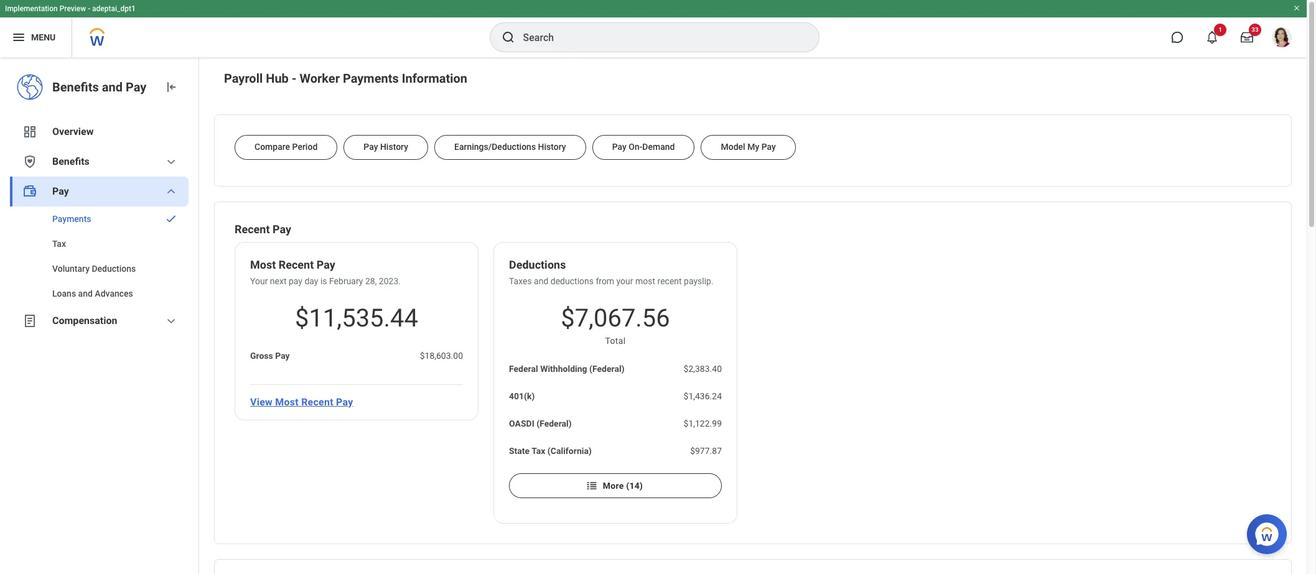 Task type: locate. For each thing, give the bounding box(es) containing it.
0 horizontal spatial -
[[88, 4, 90, 13]]

- for worker
[[292, 71, 297, 86]]

- inside menu banner
[[88, 4, 90, 13]]

view
[[250, 396, 273, 408]]

federal withholding (federal)
[[509, 364, 625, 374]]

payments inside payments link
[[52, 214, 91, 224]]

2023.
[[379, 276, 401, 286]]

more
[[603, 481, 624, 491]]

recent
[[235, 223, 270, 236], [279, 258, 314, 271], [301, 396, 334, 408]]

worker
[[300, 71, 340, 86]]

deductions
[[509, 258, 566, 271], [92, 264, 136, 274]]

payslip.
[[684, 276, 714, 286]]

view most recent pay
[[250, 396, 353, 408]]

justify image
[[11, 30, 26, 45]]

- right hub
[[292, 71, 297, 86]]

33
[[1252, 26, 1259, 33]]

1 vertical spatial payments
[[52, 214, 91, 224]]

loans and advances
[[52, 289, 133, 299]]

close environment banner image
[[1294, 4, 1301, 12]]

$1,122.99
[[684, 419, 722, 429]]

1 vertical spatial -
[[292, 71, 297, 86]]

$7,067.56
[[561, 304, 670, 333]]

pay inside dropdown button
[[52, 185, 69, 197]]

deductions element
[[509, 258, 566, 275]]

most right view
[[275, 396, 299, 408]]

deductions
[[551, 276, 594, 286]]

0 vertical spatial -
[[88, 4, 90, 13]]

chevron down small image for benefits
[[164, 154, 179, 169]]

1 vertical spatial (federal)
[[537, 419, 572, 429]]

benefits
[[52, 80, 99, 95], [52, 156, 90, 167]]

tax
[[52, 239, 66, 249], [532, 446, 546, 456]]

2 benefits from the top
[[52, 156, 90, 167]]

1 vertical spatial and
[[534, 276, 549, 286]]

and
[[102, 80, 123, 95], [534, 276, 549, 286], [78, 289, 93, 299]]

(federal) down total
[[590, 364, 625, 374]]

pay on-demand button
[[592, 135, 695, 160]]

benefits and pay element
[[52, 78, 154, 96]]

compensation button
[[10, 306, 189, 336]]

earnings/deductions history button
[[434, 135, 586, 160]]

pay inside button
[[762, 142, 776, 152]]

1 vertical spatial benefits
[[52, 156, 90, 167]]

pay history button
[[344, 135, 428, 160]]

menu
[[31, 32, 56, 42]]

pay
[[126, 80, 147, 95], [364, 142, 378, 152], [612, 142, 627, 152], [762, 142, 776, 152], [52, 185, 69, 197], [273, 223, 291, 236], [317, 258, 335, 271], [275, 351, 290, 361], [336, 396, 353, 408]]

implementation preview -   adeptai_dpt1
[[5, 4, 136, 13]]

earnings/deductions history
[[454, 142, 566, 152]]

2 chevron down small image from the top
[[164, 184, 179, 199]]

1 horizontal spatial -
[[292, 71, 297, 86]]

chevron down small image inside the pay dropdown button
[[164, 184, 179, 199]]

most
[[250, 258, 276, 271], [275, 396, 299, 408]]

menu button
[[0, 17, 72, 57]]

overview link
[[10, 117, 189, 147]]

1 benefits from the top
[[52, 80, 99, 95]]

list view image
[[586, 480, 598, 492]]

0 horizontal spatial history
[[380, 142, 408, 152]]

0 vertical spatial most
[[250, 258, 276, 271]]

deductions inside "deductions taxes and deductions from your most recent payslip."
[[509, 258, 566, 271]]

0 vertical spatial benefits
[[52, 80, 99, 95]]

benefits button
[[10, 147, 189, 177]]

$11,535.44
[[295, 304, 418, 333]]

$18,603.00
[[420, 351, 463, 361]]

preview
[[60, 4, 86, 13]]

payroll hub - worker payments information
[[224, 71, 468, 86]]

1 horizontal spatial tax
[[532, 446, 546, 456]]

loans
[[52, 289, 76, 299]]

2 history from the left
[[538, 142, 566, 152]]

0 horizontal spatial tax
[[52, 239, 66, 249]]

0 horizontal spatial deductions
[[92, 264, 136, 274]]

(federal)
[[590, 364, 625, 374], [537, 419, 572, 429]]

most up your
[[250, 258, 276, 271]]

0 vertical spatial payments
[[343, 71, 399, 86]]

total
[[605, 336, 626, 346]]

1 horizontal spatial (federal)
[[590, 364, 625, 374]]

implementation
[[5, 4, 58, 13]]

deductions up advances
[[92, 264, 136, 274]]

$7,067.56 total
[[561, 304, 670, 346]]

1 vertical spatial recent
[[279, 258, 314, 271]]

tax right 'state'
[[532, 446, 546, 456]]

gross pay
[[250, 351, 290, 361]]

and inside pay element
[[78, 289, 93, 299]]

is
[[321, 276, 327, 286]]

voluntary
[[52, 264, 90, 274]]

0 vertical spatial (federal)
[[590, 364, 625, 374]]

0 horizontal spatial payments
[[52, 214, 91, 224]]

oasdi
[[509, 419, 535, 429]]

advances
[[95, 289, 133, 299]]

and right loans
[[78, 289, 93, 299]]

day
[[305, 276, 318, 286]]

compare
[[255, 142, 290, 152]]

payments right worker
[[343, 71, 399, 86]]

and for pay
[[102, 80, 123, 95]]

1 horizontal spatial history
[[538, 142, 566, 152]]

and down deductions element
[[534, 276, 549, 286]]

recent up your
[[235, 223, 270, 236]]

gross
[[250, 351, 273, 361]]

my
[[748, 142, 760, 152]]

-
[[88, 4, 90, 13], [292, 71, 297, 86]]

0 vertical spatial and
[[102, 80, 123, 95]]

recent inside button
[[301, 396, 334, 408]]

- for adeptai_dpt1
[[88, 4, 90, 13]]

$1,436.24
[[684, 392, 722, 402]]

document alt image
[[22, 314, 37, 329]]

recent right view
[[301, 396, 334, 408]]

model my pay button
[[701, 135, 796, 160]]

benefits inside dropdown button
[[52, 156, 90, 167]]

0 horizontal spatial and
[[78, 289, 93, 299]]

2 vertical spatial and
[[78, 289, 93, 299]]

1
[[1219, 26, 1222, 33]]

payments up "tax" link
[[52, 214, 91, 224]]

notifications large image
[[1206, 31, 1219, 44]]

1 horizontal spatial payments
[[343, 71, 399, 86]]

and up overview "link"
[[102, 80, 123, 95]]

chevron down small image
[[164, 314, 179, 329]]

benefits up overview
[[52, 80, 99, 95]]

oasdi (federal)
[[509, 419, 572, 429]]

your next pay day is february 28, 2023. element
[[250, 275, 401, 288]]

your
[[617, 276, 633, 286]]

view most recent pay button
[[245, 390, 358, 415]]

1 vertical spatial most
[[275, 396, 299, 408]]

tax up voluntary
[[52, 239, 66, 249]]

voluntary deductions link
[[10, 256, 189, 281]]

benefits down overview
[[52, 156, 90, 167]]

from
[[596, 276, 614, 286]]

tax inside "tax" link
[[52, 239, 66, 249]]

1 horizontal spatial and
[[102, 80, 123, 95]]

more (14) button
[[509, 474, 722, 499]]

chevron down small image inside the benefits dropdown button
[[164, 154, 179, 169]]

payroll
[[224, 71, 263, 86]]

most inside button
[[275, 396, 299, 408]]

1 history from the left
[[380, 142, 408, 152]]

(federal) up state tax (california)
[[537, 419, 572, 429]]

1 horizontal spatial deductions
[[509, 258, 566, 271]]

2 vertical spatial recent
[[301, 396, 334, 408]]

deductions up taxes at the left of page
[[509, 258, 566, 271]]

28,
[[365, 276, 377, 286]]

1 vertical spatial chevron down small image
[[164, 184, 179, 199]]

payments
[[343, 71, 399, 86], [52, 214, 91, 224]]

0 vertical spatial chevron down small image
[[164, 154, 179, 169]]

history
[[380, 142, 408, 152], [538, 142, 566, 152]]

recent up pay
[[279, 258, 314, 271]]

loans and advances link
[[10, 281, 189, 306]]

1 chevron down small image from the top
[[164, 154, 179, 169]]

recent
[[658, 276, 682, 286]]

- right preview
[[88, 4, 90, 13]]

most recent pay element
[[250, 258, 335, 275]]

hub
[[266, 71, 289, 86]]

chevron down small image
[[164, 154, 179, 169], [164, 184, 179, 199]]

2 horizontal spatial and
[[534, 276, 549, 286]]

0 vertical spatial tax
[[52, 239, 66, 249]]



Task type: describe. For each thing, give the bounding box(es) containing it.
pay button
[[10, 177, 189, 207]]

earnings/deductions
[[454, 142, 536, 152]]

benefits for benefits
[[52, 156, 90, 167]]

taxes and deductions from your most recent payslip. element
[[509, 275, 714, 288]]

february
[[329, 276, 363, 286]]

voluntary deductions
[[52, 264, 136, 274]]

information
[[402, 71, 468, 86]]

$977.87
[[690, 446, 722, 456]]

compensation
[[52, 315, 117, 327]]

recent pay
[[235, 223, 291, 236]]

profile logan mcneil image
[[1272, 27, 1292, 50]]

state tax (california)
[[509, 446, 592, 456]]

transformation import image
[[164, 80, 179, 95]]

more (14)
[[603, 481, 643, 491]]

1 vertical spatial tax
[[532, 446, 546, 456]]

most inside most recent pay your next pay day is february 28, 2023.
[[250, 258, 276, 271]]

check image
[[164, 213, 179, 225]]

inbox large image
[[1241, 31, 1254, 44]]

benefits for benefits and pay
[[52, 80, 99, 95]]

$2,383.40
[[684, 364, 722, 374]]

taxes
[[509, 276, 532, 286]]

pay history
[[364, 142, 408, 152]]

model my pay
[[721, 142, 776, 152]]

your
[[250, 276, 268, 286]]

on-
[[629, 142, 643, 152]]

33 button
[[1234, 24, 1262, 51]]

(california)
[[548, 446, 592, 456]]

tax link
[[10, 232, 189, 256]]

overview
[[52, 126, 94, 138]]

compare period button
[[235, 135, 338, 160]]

benefits and pay
[[52, 80, 147, 95]]

demand
[[643, 142, 675, 152]]

401(k)
[[509, 392, 535, 402]]

pay on-demand
[[612, 142, 675, 152]]

period
[[292, 142, 318, 152]]

most
[[636, 276, 656, 286]]

deductions taxes and deductions from your most recent payslip.
[[509, 258, 714, 286]]

next
[[270, 276, 287, 286]]

task pay image
[[22, 184, 37, 199]]

search image
[[501, 30, 516, 45]]

payments link
[[10, 207, 189, 232]]

0 vertical spatial recent
[[235, 223, 270, 236]]

federal
[[509, 364, 538, 374]]

benefits image
[[22, 154, 37, 169]]

chevron down small image for pay
[[164, 184, 179, 199]]

0 horizontal spatial (federal)
[[537, 419, 572, 429]]

model
[[721, 142, 746, 152]]

Search Workday  search field
[[523, 24, 793, 51]]

deductions inside pay element
[[92, 264, 136, 274]]

history for earnings/deductions history
[[538, 142, 566, 152]]

dashboard image
[[22, 124, 37, 139]]

recent inside most recent pay your next pay day is february 28, 2023.
[[279, 258, 314, 271]]

compare period
[[255, 142, 318, 152]]

1 button
[[1199, 24, 1227, 51]]

withholding
[[540, 364, 587, 374]]

pay
[[289, 276, 303, 286]]

pay inside most recent pay your next pay day is february 28, 2023.
[[317, 258, 335, 271]]

most recent pay your next pay day is february 28, 2023.
[[250, 258, 401, 286]]

and for advances
[[78, 289, 93, 299]]

navigation pane region
[[0, 57, 199, 575]]

state
[[509, 446, 530, 456]]

menu banner
[[0, 0, 1307, 57]]

pay element
[[10, 207, 189, 306]]

adeptai_dpt1
[[92, 4, 136, 13]]

(14)
[[626, 481, 643, 491]]

history for pay history
[[380, 142, 408, 152]]

and inside "deductions taxes and deductions from your most recent payslip."
[[534, 276, 549, 286]]



Task type: vqa. For each thing, say whether or not it's contained in the screenshot.
text box inside the navigation pane region
no



